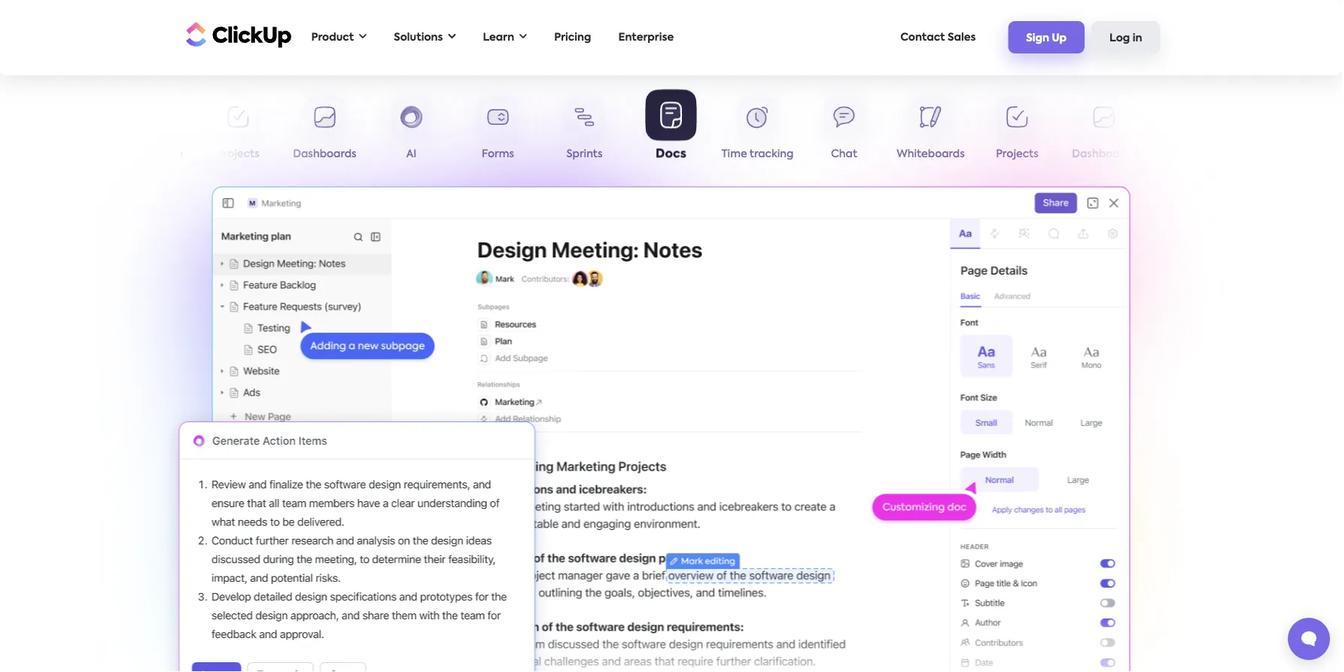 Task type: describe. For each thing, give the bounding box(es) containing it.
forms
[[482, 149, 514, 160]]

product
[[311, 32, 354, 43]]

2 projects button from the left
[[974, 96, 1061, 166]]

1 whiteboards from the left
[[118, 149, 186, 160]]

1 dashboards button from the left
[[282, 96, 368, 166]]

solutions
[[394, 32, 443, 43]]

sprints button
[[541, 96, 628, 166]]

contact sales link
[[893, 22, 984, 53]]

clickup image
[[182, 20, 292, 49]]

sign
[[1027, 33, 1050, 43]]

projects for 2nd projects button from left
[[996, 149, 1039, 160]]

chat button
[[801, 96, 888, 166]]

docs button
[[628, 91, 715, 166]]

sign up
[[1027, 33, 1067, 43]]

dashboards for first 'dashboards' button from the right
[[1073, 149, 1136, 160]]

projects for 2nd projects button from right
[[217, 149, 260, 160]]

sales
[[948, 32, 976, 43]]

time tracking
[[722, 149, 794, 160]]



Task type: vqa. For each thing, say whether or not it's contained in the screenshot.
second the "Projects" button from the right
yes



Task type: locate. For each thing, give the bounding box(es) containing it.
in
[[1133, 33, 1143, 43]]

1 horizontal spatial projects
[[996, 149, 1039, 160]]

learn
[[483, 32, 515, 43]]

0 horizontal spatial dashboards
[[293, 149, 357, 160]]

1 horizontal spatial projects button
[[974, 96, 1061, 166]]

1 projects from the left
[[217, 149, 260, 160]]

0 horizontal spatial whiteboards
[[118, 149, 186, 160]]

1 horizontal spatial whiteboards
[[897, 149, 965, 160]]

0 horizontal spatial projects button
[[195, 96, 282, 166]]

contact sales
[[901, 32, 976, 43]]

1 dashboards from the left
[[293, 149, 357, 160]]

2 whiteboards button from the left
[[888, 96, 974, 166]]

sprints
[[567, 149, 603, 160]]

2 whiteboards from the left
[[897, 149, 965, 160]]

log
[[1110, 33, 1131, 43]]

1 horizontal spatial whiteboards button
[[888, 96, 974, 166]]

2 projects from the left
[[996, 149, 1039, 160]]

pricing
[[554, 32, 592, 43]]

0 horizontal spatial dashboards button
[[282, 96, 368, 166]]

log in link
[[1092, 21, 1161, 53]]

1 whiteboards button from the left
[[108, 96, 195, 166]]

product button
[[304, 22, 374, 53]]

contact
[[901, 32, 946, 43]]

tracking
[[750, 149, 794, 160]]

2 dashboards from the left
[[1073, 149, 1136, 160]]

log in
[[1110, 33, 1143, 43]]

0 horizontal spatial projects
[[217, 149, 260, 160]]

chat
[[831, 149, 858, 160]]

whiteboards
[[118, 149, 186, 160], [897, 149, 965, 160]]

enterprise link
[[611, 22, 682, 53]]

0 horizontal spatial whiteboards button
[[108, 96, 195, 166]]

dashboards button
[[282, 96, 368, 166], [1061, 96, 1148, 166]]

whiteboards button
[[108, 96, 195, 166], [888, 96, 974, 166]]

pricing link
[[547, 22, 599, 53]]

ai
[[406, 149, 417, 160]]

solutions button
[[386, 22, 464, 53]]

learn button
[[476, 22, 535, 53]]

projects button
[[195, 96, 282, 166], [974, 96, 1061, 166]]

docs
[[656, 150, 687, 162]]

2 dashboards button from the left
[[1061, 96, 1148, 166]]

1 horizontal spatial dashboards
[[1073, 149, 1136, 160]]

1 horizontal spatial dashboards button
[[1061, 96, 1148, 166]]

ai button
[[368, 96, 455, 166]]

enterprise
[[619, 32, 674, 43]]

up
[[1052, 33, 1067, 43]]

dashboards for 2nd 'dashboards' button from right
[[293, 149, 357, 160]]

1 projects button from the left
[[195, 96, 282, 166]]

time
[[722, 149, 747, 160]]

forms button
[[455, 96, 541, 166]]

time tracking button
[[715, 96, 801, 166]]

projects
[[217, 149, 260, 160], [996, 149, 1039, 160]]

dashboards
[[293, 149, 357, 160], [1073, 149, 1136, 160]]

sign up button
[[1009, 21, 1085, 53]]

docs image
[[212, 187, 1131, 672], [159, 404, 555, 672]]



